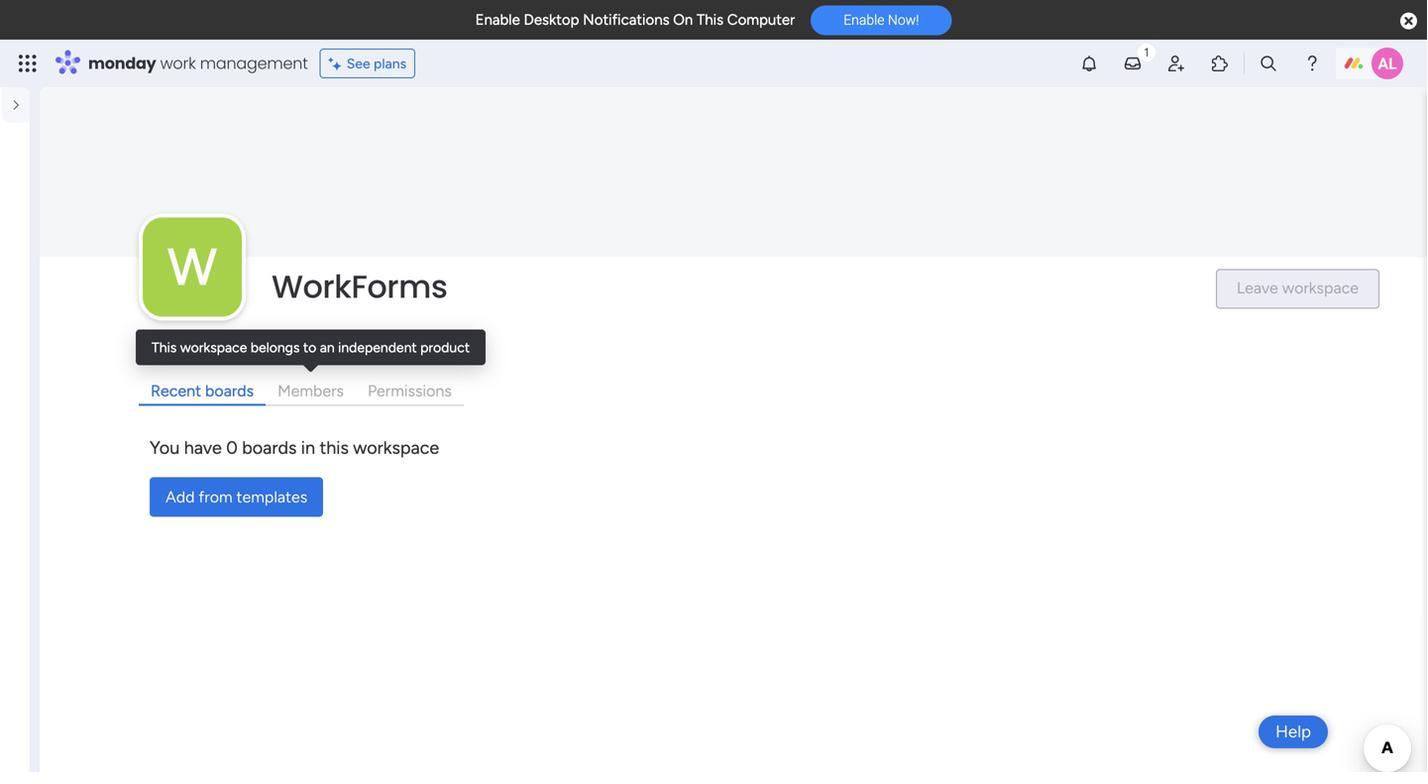 Task type: locate. For each thing, give the bounding box(es) containing it.
enable now! button
[[811, 5, 952, 35]]

0 horizontal spatial workspace
[[180, 339, 247, 356]]

monday work management
[[88, 52, 308, 74]]

inbox image
[[1123, 54, 1143, 73]]

enable left now!
[[844, 12, 885, 28]]

lottie animation image
[[0, 682, 30, 772]]

1 horizontal spatial enable
[[844, 12, 885, 28]]

0 horizontal spatial this
[[152, 339, 177, 356]]

workspace
[[180, 339, 247, 356], [353, 437, 439, 458]]

workspace image
[[143, 217, 242, 317]]

enable
[[475, 11, 520, 29], [844, 12, 885, 28]]

workspace down the permissions
[[353, 437, 439, 458]]

boards right the recent
[[205, 382, 254, 400]]

0 horizontal spatial enable
[[475, 11, 520, 29]]

this
[[320, 437, 349, 458]]

0 vertical spatial this
[[697, 11, 724, 29]]

0
[[226, 437, 238, 458]]

help
[[1276, 722, 1312, 742]]

computer
[[727, 11, 795, 29]]

an
[[320, 339, 335, 356]]

1 vertical spatial this
[[152, 339, 177, 356]]

1 enable from the left
[[475, 11, 520, 29]]

1 vertical spatial workspace
[[353, 437, 439, 458]]

0 vertical spatial boards
[[205, 382, 254, 400]]

boards right 0
[[242, 437, 297, 458]]

select product image
[[18, 54, 38, 73]]

lottie animation element
[[0, 682, 30, 772]]

1 vertical spatial boards
[[242, 437, 297, 458]]

help button
[[1259, 716, 1328, 748]]

2 enable from the left
[[844, 12, 885, 28]]

recent
[[151, 382, 201, 400]]

workspace up recent boards
[[180, 339, 247, 356]]

recent boards
[[151, 382, 254, 400]]

add
[[166, 488, 195, 506]]

this right on
[[697, 11, 724, 29]]

boards
[[205, 382, 254, 400], [242, 437, 297, 458]]

templates
[[236, 488, 308, 506]]

this up the recent
[[152, 339, 177, 356]]

WorkForms field
[[267, 265, 1199, 309]]

invite members image
[[1167, 54, 1187, 73]]

enable left desktop
[[475, 11, 520, 29]]

you have 0 boards in this workspace
[[150, 437, 439, 458]]

from
[[199, 488, 233, 506]]

enable desktop notifications on this computer
[[475, 11, 795, 29]]

help image
[[1303, 54, 1322, 73]]

enable inside button
[[844, 12, 885, 28]]

now!
[[888, 12, 919, 28]]

add from templates
[[166, 488, 308, 506]]

this
[[697, 11, 724, 29], [152, 339, 177, 356]]

members
[[278, 382, 344, 400]]

1 image
[[1138, 41, 1156, 63]]

1 horizontal spatial workspace
[[353, 437, 439, 458]]

independent
[[338, 339, 417, 356]]



Task type: describe. For each thing, give the bounding box(es) containing it.
desktop
[[524, 11, 579, 29]]

in
[[301, 437, 315, 458]]

plans
[[374, 55, 407, 72]]

1 horizontal spatial this
[[697, 11, 724, 29]]

to
[[303, 339, 316, 356]]

permissions
[[368, 382, 452, 400]]

add from templates button
[[150, 477, 323, 517]]

see plans button
[[320, 49, 416, 78]]

see plans
[[347, 55, 407, 72]]

management
[[200, 52, 308, 74]]

on
[[673, 11, 693, 29]]

enable now!
[[844, 12, 919, 28]]

workspace options image
[[14, 197, 34, 216]]

product
[[420, 339, 470, 356]]

apple lee image
[[1372, 48, 1404, 79]]

enable for enable now!
[[844, 12, 885, 28]]

you
[[150, 437, 180, 458]]

see
[[347, 55, 370, 72]]

monday
[[88, 52, 156, 74]]

dapulse close image
[[1401, 11, 1418, 32]]

search everything image
[[1259, 54, 1279, 73]]

workforms
[[272, 265, 448, 309]]

have
[[184, 437, 222, 458]]

w
[[167, 236, 217, 298]]

this workspace belongs to an independent product
[[152, 339, 470, 356]]

notifications image
[[1080, 54, 1099, 73]]

work
[[160, 52, 196, 74]]

apps image
[[1210, 54, 1230, 73]]

0 vertical spatial workspace
[[180, 339, 247, 356]]

belongs
[[251, 339, 300, 356]]

notifications
[[583, 11, 670, 29]]

enable for enable desktop notifications on this computer
[[475, 11, 520, 29]]



Task type: vqa. For each thing, say whether or not it's contained in the screenshot.
'see plans'
yes



